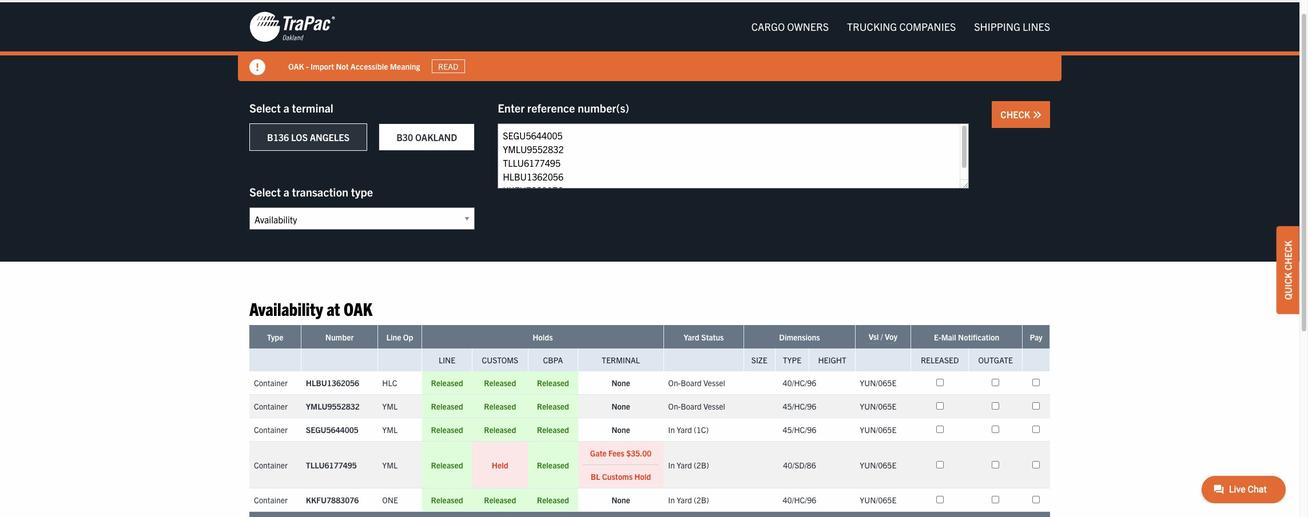 Task type: locate. For each thing, give the bounding box(es) containing it.
None checkbox
[[936, 380, 944, 387], [992, 380, 1000, 387], [992, 403, 1000, 410], [936, 426, 944, 434], [1033, 426, 1040, 434], [936, 462, 944, 469], [992, 462, 1000, 469], [936, 497, 944, 504], [936, 380, 944, 387], [992, 380, 1000, 387], [992, 403, 1000, 410], [936, 426, 944, 434], [1033, 426, 1040, 434], [936, 462, 944, 469], [992, 462, 1000, 469], [936, 497, 944, 504]]

select
[[249, 101, 281, 115], [249, 185, 281, 199]]

container
[[254, 378, 288, 389], [254, 402, 288, 412], [254, 425, 288, 436], [254, 460, 288, 471], [254, 496, 288, 506]]

0 vertical spatial (2b)
[[694, 460, 709, 471]]

on-board vessel down yard status
[[668, 378, 725, 389]]

in yard (1c)
[[668, 425, 709, 436]]

0 vertical spatial in
[[668, 425, 675, 436]]

yml for ymlu9552832
[[382, 402, 398, 412]]

1 in from the top
[[668, 425, 675, 436]]

check
[[1001, 109, 1033, 120], [1283, 241, 1294, 270]]

yun/065e
[[860, 378, 897, 389], [860, 402, 897, 412], [860, 425, 897, 436], [860, 460, 897, 471], [860, 496, 897, 506]]

select for select a transaction type
[[249, 185, 281, 199]]

0 vertical spatial line
[[386, 333, 401, 343]]

on-
[[668, 378, 681, 389], [668, 402, 681, 412]]

transaction
[[292, 185, 348, 199]]

1 on- from the top
[[668, 378, 681, 389]]

2 select from the top
[[249, 185, 281, 199]]

3 none from the top
[[612, 425, 630, 436]]

0 horizontal spatial check
[[1001, 109, 1033, 120]]

board for 45/hc/96
[[681, 402, 702, 412]]

on-board vessel up (1c)
[[668, 402, 725, 412]]

in for 40/sd/86
[[668, 460, 675, 471]]

type down dimensions
[[783, 355, 802, 366]]

container for kkfu7883076
[[254, 496, 288, 506]]

40/hc/96
[[783, 378, 817, 389], [783, 496, 817, 506]]

2 vertical spatial yml
[[382, 460, 398, 471]]

none for segu5644005
[[612, 425, 630, 436]]

40/hc/96 for in yard (2b)
[[783, 496, 817, 506]]

1 yun/065e from the top
[[860, 378, 897, 389]]

2 vertical spatial in
[[668, 496, 675, 506]]

0 vertical spatial vessel
[[704, 378, 725, 389]]

2 on- from the top
[[668, 402, 681, 412]]

quick check
[[1283, 241, 1294, 300]]

yun/065e for segu5644005
[[860, 425, 897, 436]]

0 vertical spatial in yard (2b)
[[668, 460, 709, 471]]

on-board vessel for 40/hc/96
[[668, 378, 725, 389]]

hlbu1362056
[[306, 378, 359, 389]]

1 (2b) from the top
[[694, 460, 709, 471]]

1 in yard (2b) from the top
[[668, 460, 709, 471]]

line for line op
[[386, 333, 401, 343]]

2 a from the top
[[283, 185, 289, 199]]

0 horizontal spatial oak
[[288, 61, 304, 71]]

on-board vessel for 45/hc/96
[[668, 402, 725, 412]]

type down availability
[[267, 333, 284, 343]]

2 none from the top
[[612, 402, 630, 412]]

container for hlbu1362056
[[254, 378, 288, 389]]

select up the "b136" at the left top of page
[[249, 101, 281, 115]]

oakland
[[415, 132, 457, 143]]

vessel for 40/hc/96
[[704, 378, 725, 389]]

1 select from the top
[[249, 101, 281, 115]]

3 yml from the top
[[382, 460, 398, 471]]

0 vertical spatial check
[[1001, 109, 1033, 120]]

solid image
[[249, 59, 265, 76], [1033, 110, 1042, 120]]

1 vertical spatial check
[[1283, 241, 1294, 270]]

1 horizontal spatial type
[[783, 355, 802, 366]]

1 board from the top
[[681, 378, 702, 389]]

yard
[[684, 333, 699, 343], [677, 425, 692, 436], [677, 460, 692, 471], [677, 496, 692, 506]]

container for ymlu9552832
[[254, 402, 288, 412]]

customs right "bl"
[[602, 472, 633, 482]]

4 none from the top
[[612, 496, 630, 506]]

(2b) for none
[[694, 496, 709, 506]]

45/hc/96
[[783, 402, 817, 412], [783, 425, 817, 436]]

status
[[701, 333, 724, 343]]

-
[[306, 61, 309, 71]]

read link
[[432, 59, 465, 73]]

vessel for 45/hc/96
[[704, 402, 725, 412]]

0 vertical spatial type
[[267, 333, 284, 343]]

oak inside banner
[[288, 61, 304, 71]]

a left 'transaction'
[[283, 185, 289, 199]]

2 vessel from the top
[[704, 402, 725, 412]]

1 horizontal spatial customs
[[602, 472, 633, 482]]

yard for 40/hc/96
[[677, 496, 692, 506]]

customs left "cbpa"
[[482, 355, 518, 366]]

1 vertical spatial in yard (2b)
[[668, 496, 709, 506]]

1 container from the top
[[254, 378, 288, 389]]

none
[[612, 378, 630, 389], [612, 402, 630, 412], [612, 425, 630, 436], [612, 496, 630, 506]]

gate
[[590, 449, 607, 459]]

2 yml from the top
[[382, 425, 398, 436]]

b30 oakland
[[397, 132, 457, 143]]

line for line
[[439, 355, 455, 366]]

type
[[267, 333, 284, 343], [783, 355, 802, 366]]

1 vertical spatial customs
[[602, 472, 633, 482]]

1 vertical spatial 45/hc/96
[[783, 425, 817, 436]]

2 in from the top
[[668, 460, 675, 471]]

0 vertical spatial a
[[283, 101, 289, 115]]

0 horizontal spatial customs
[[482, 355, 518, 366]]

1 horizontal spatial solid image
[[1033, 110, 1042, 120]]

5 container from the top
[[254, 496, 288, 506]]

2 in yard (2b) from the top
[[668, 496, 709, 506]]

0 vertical spatial 45/hc/96
[[783, 402, 817, 412]]

1 vessel from the top
[[704, 378, 725, 389]]

0 horizontal spatial type
[[267, 333, 284, 343]]

vessel down the status
[[704, 378, 725, 389]]

0 vertical spatial select
[[249, 101, 281, 115]]

1 vertical spatial 40/hc/96
[[783, 496, 817, 506]]

1 45/hc/96 from the top
[[783, 402, 817, 412]]

in for 45/hc/96
[[668, 425, 675, 436]]

0 vertical spatial on-board vessel
[[668, 378, 725, 389]]

None checkbox
[[1033, 380, 1040, 387], [936, 403, 944, 410], [1033, 403, 1040, 410], [992, 426, 1000, 434], [1033, 462, 1040, 469], [992, 497, 1000, 504], [1033, 497, 1040, 504], [1033, 380, 1040, 387], [936, 403, 944, 410], [1033, 403, 1040, 410], [992, 426, 1000, 434], [1033, 462, 1040, 469], [992, 497, 1000, 504], [1033, 497, 1040, 504]]

op
[[403, 333, 413, 343]]

vessel up (1c)
[[704, 402, 725, 412]]

at
[[327, 297, 340, 320]]

read
[[438, 61, 459, 72]]

2 40/hc/96 from the top
[[783, 496, 817, 506]]

a
[[283, 101, 289, 115], [283, 185, 289, 199]]

gate fees $35.00
[[590, 449, 652, 459]]

2 on-board vessel from the top
[[668, 402, 725, 412]]

fees
[[609, 449, 625, 459]]

owners
[[787, 20, 829, 33]]

released
[[921, 355, 959, 366], [431, 378, 463, 389], [484, 378, 516, 389], [537, 378, 569, 389], [431, 402, 463, 412], [484, 402, 516, 412], [537, 402, 569, 412], [431, 425, 463, 436], [484, 425, 516, 436], [537, 425, 569, 436], [431, 460, 463, 471], [537, 460, 569, 471], [431, 496, 463, 506], [484, 496, 516, 506], [537, 496, 569, 506]]

select a transaction type
[[249, 185, 373, 199]]

a for transaction
[[283, 185, 289, 199]]

mail
[[942, 333, 956, 343]]

reference
[[527, 101, 575, 115]]

0 vertical spatial oak
[[288, 61, 304, 71]]

line
[[386, 333, 401, 343], [439, 355, 455, 366]]

4 yun/065e from the top
[[860, 460, 897, 471]]

1 vertical spatial yml
[[382, 425, 398, 436]]

1 vertical spatial in
[[668, 460, 675, 471]]

line op
[[386, 333, 413, 343]]

40/hc/96 down 40/sd/86
[[783, 496, 817, 506]]

2 (2b) from the top
[[694, 496, 709, 506]]

select left 'transaction'
[[249, 185, 281, 199]]

1 vertical spatial type
[[783, 355, 802, 366]]

import
[[311, 61, 334, 71]]

board
[[681, 378, 702, 389], [681, 402, 702, 412]]

lines
[[1023, 20, 1050, 33]]

1 vertical spatial vessel
[[704, 402, 725, 412]]

none for hlbu1362056
[[612, 378, 630, 389]]

menu bar
[[742, 15, 1060, 38]]

oak left -
[[288, 61, 304, 71]]

2 container from the top
[[254, 402, 288, 412]]

1 vertical spatial on-board vessel
[[668, 402, 725, 412]]

los
[[291, 132, 308, 143]]

in yard (2b)
[[668, 460, 709, 471], [668, 496, 709, 506]]

oak
[[288, 61, 304, 71], [344, 297, 372, 320]]

0 vertical spatial customs
[[482, 355, 518, 366]]

on- for 45/hc/96
[[668, 402, 681, 412]]

0 vertical spatial on-
[[668, 378, 681, 389]]

b30
[[397, 132, 413, 143]]

banner
[[0, 2, 1308, 81]]

0 horizontal spatial solid image
[[249, 59, 265, 76]]

yard for 45/hc/96
[[677, 425, 692, 436]]

vessel
[[704, 378, 725, 389], [704, 402, 725, 412]]

1 vertical spatial line
[[439, 355, 455, 366]]

on-board vessel
[[668, 378, 725, 389], [668, 402, 725, 412]]

3 in from the top
[[668, 496, 675, 506]]

4 container from the top
[[254, 460, 288, 471]]

2 yun/065e from the top
[[860, 402, 897, 412]]

not
[[336, 61, 349, 71]]

0 vertical spatial yml
[[382, 402, 398, 412]]

1 horizontal spatial check
[[1283, 241, 1294, 270]]

(2b)
[[694, 460, 709, 471], [694, 496, 709, 506]]

1 vertical spatial a
[[283, 185, 289, 199]]

1 40/hc/96 from the top
[[783, 378, 817, 389]]

3 yun/065e from the top
[[860, 425, 897, 436]]

in
[[668, 425, 675, 436], [668, 460, 675, 471], [668, 496, 675, 506]]

40/hc/96 for on-board vessel
[[783, 378, 817, 389]]

5 yun/065e from the top
[[860, 496, 897, 506]]

3 container from the top
[[254, 425, 288, 436]]

40/sd/86
[[783, 460, 816, 471]]

1 horizontal spatial oak
[[344, 297, 372, 320]]

1 yml from the top
[[382, 402, 398, 412]]

menu bar containing cargo owners
[[742, 15, 1060, 38]]

1 vertical spatial (2b)
[[694, 496, 709, 506]]

a left terminal
[[283, 101, 289, 115]]

1 vertical spatial select
[[249, 185, 281, 199]]

1 vertical spatial board
[[681, 402, 702, 412]]

number(s)
[[578, 101, 629, 115]]

e-
[[934, 333, 942, 343]]

customs
[[482, 355, 518, 366], [602, 472, 633, 482]]

40/hc/96 down dimensions
[[783, 378, 817, 389]]

1 horizontal spatial line
[[439, 355, 455, 366]]

terminal
[[292, 101, 333, 115]]

quick check link
[[1277, 226, 1300, 314]]

1 vertical spatial on-
[[668, 402, 681, 412]]

e-mail notification
[[934, 333, 1000, 343]]

2 45/hc/96 from the top
[[783, 425, 817, 436]]

one
[[382, 496, 398, 506]]

0 horizontal spatial line
[[386, 333, 401, 343]]

1 none from the top
[[612, 378, 630, 389]]

oak right at
[[344, 297, 372, 320]]

meaning
[[390, 61, 420, 71]]

1 on-board vessel from the top
[[668, 378, 725, 389]]

solid image inside check button
[[1033, 110, 1042, 120]]

check button
[[992, 101, 1050, 128]]

trucking
[[847, 20, 897, 33]]

b136 los angeles
[[267, 132, 350, 143]]

0 vertical spatial board
[[681, 378, 702, 389]]

1 vertical spatial solid image
[[1033, 110, 1042, 120]]

2 board from the top
[[681, 402, 702, 412]]

0 vertical spatial solid image
[[249, 59, 265, 76]]

1 a from the top
[[283, 101, 289, 115]]

0 vertical spatial 40/hc/96
[[783, 378, 817, 389]]



Task type: vqa. For each thing, say whether or not it's contained in the screenshot.


Task type: describe. For each thing, give the bounding box(es) containing it.
vsl / voy
[[869, 332, 898, 342]]

trucking companies link
[[838, 15, 965, 38]]

yun/065e for hlbu1362056
[[860, 378, 897, 389]]

container for segu5644005
[[254, 425, 288, 436]]

quick
[[1283, 272, 1294, 300]]

select a terminal
[[249, 101, 333, 115]]

board for 40/hc/96
[[681, 378, 702, 389]]

a for terminal
[[283, 101, 289, 115]]

in for 40/hc/96
[[668, 496, 675, 506]]

b136
[[267, 132, 289, 143]]

check inside button
[[1001, 109, 1033, 120]]

(2b) for gate fees $35.00
[[694, 460, 709, 471]]

pay
[[1030, 333, 1043, 343]]

$35.00
[[626, 449, 652, 459]]

banner containing cargo owners
[[0, 2, 1308, 81]]

holds
[[533, 333, 553, 343]]

tllu6177495
[[306, 460, 357, 471]]

yml for tllu6177495
[[382, 460, 398, 471]]

yun/065e for kkfu7883076
[[860, 496, 897, 506]]

availability
[[249, 297, 323, 320]]

ymlu9552832
[[306, 402, 360, 412]]

cbpa
[[543, 355, 563, 366]]

Enter reference number(s) text field
[[498, 124, 969, 189]]

notification
[[958, 333, 1000, 343]]

bl customs hold
[[591, 472, 651, 482]]

yun/065e for ymlu9552832
[[860, 402, 897, 412]]

none for kkfu7883076
[[612, 496, 630, 506]]

yml for segu5644005
[[382, 425, 398, 436]]

yun/065e for tllu6177495
[[860, 460, 897, 471]]

on- for 40/hc/96
[[668, 378, 681, 389]]

terminal
[[602, 355, 640, 366]]

oakland image
[[249, 11, 335, 43]]

/
[[881, 332, 883, 342]]

vsl
[[869, 332, 879, 342]]

enter
[[498, 101, 525, 115]]

outgate
[[979, 355, 1013, 366]]

in yard (2b) for none
[[668, 496, 709, 506]]

height
[[818, 355, 847, 366]]

accessible
[[351, 61, 388, 71]]

segu5644005
[[306, 425, 359, 436]]

hold
[[635, 472, 651, 482]]

number
[[325, 333, 354, 343]]

shipping lines
[[974, 20, 1050, 33]]

cargo owners
[[752, 20, 829, 33]]

kkfu7883076
[[306, 496, 359, 506]]

45/hc/96 for on-board vessel
[[783, 402, 817, 412]]

45/hc/96 for in yard (1c)
[[783, 425, 817, 436]]

size
[[752, 355, 768, 366]]

held
[[492, 460, 508, 471]]

angeles
[[310, 132, 350, 143]]

in yard (2b) for gate fees $35.00
[[668, 460, 709, 471]]

(1c)
[[694, 425, 709, 436]]

bl
[[591, 472, 600, 482]]

select for select a terminal
[[249, 101, 281, 115]]

yard status
[[684, 333, 724, 343]]

container for tllu6177495
[[254, 460, 288, 471]]

dimensions
[[779, 333, 820, 343]]

voy
[[885, 332, 898, 342]]

oak - import not accessible meaning
[[288, 61, 420, 71]]

trucking companies
[[847, 20, 956, 33]]

cargo owners link
[[742, 15, 838, 38]]

1 vertical spatial oak
[[344, 297, 372, 320]]

none for ymlu9552832
[[612, 402, 630, 412]]

shipping lines link
[[965, 15, 1060, 38]]

enter reference number(s)
[[498, 101, 629, 115]]

type
[[351, 185, 373, 199]]

yard for 40/sd/86
[[677, 460, 692, 471]]

shipping
[[974, 20, 1021, 33]]

availability at oak
[[249, 297, 372, 320]]

companies
[[900, 20, 956, 33]]

menu bar inside banner
[[742, 15, 1060, 38]]

hlc
[[382, 378, 397, 389]]

cargo
[[752, 20, 785, 33]]



